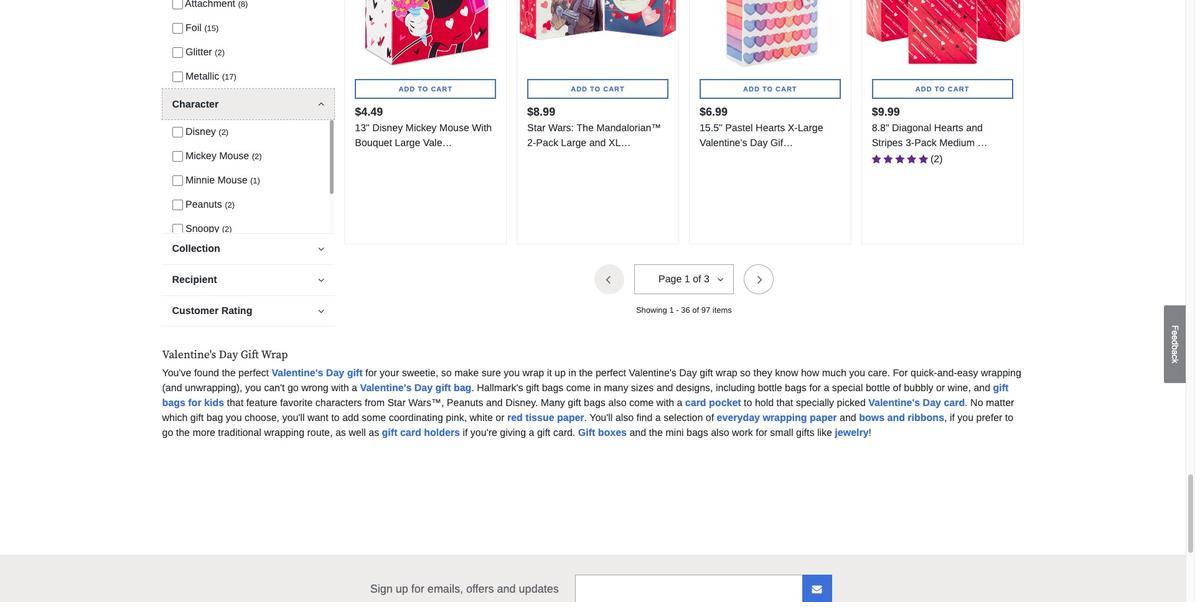 Task type: locate. For each thing, give the bounding box(es) containing it.
to down matter on the right of the page
[[1005, 412, 1014, 423]]

0 horizontal spatial gift
[[241, 348, 259, 362]]

in
[[569, 368, 576, 378], [593, 383, 601, 393]]

0 vertical spatial come
[[566, 383, 591, 393]]

for inside gift bags for kids
[[188, 397, 201, 408]]

add for $4.49
[[399, 85, 415, 93]]

wrapping down you'll
[[264, 427, 304, 438]]

gift up disney.
[[526, 383, 539, 393]]

gift
[[241, 348, 259, 362], [578, 427, 595, 438]]

!
[[869, 427, 872, 438]]

0 vertical spatial bag
[[454, 383, 471, 393]]

(2) for snoopy
[[222, 224, 232, 234]]

valentine's up sizes
[[629, 368, 677, 378]]

d
[[1170, 340, 1180, 345]]

…
[[978, 138, 988, 148]]

bottle down care.
[[866, 383, 890, 393]]

1 horizontal spatial in
[[593, 383, 601, 393]]

add to cart inside $6.99 article
[[743, 85, 797, 93]]

and-
[[937, 368, 957, 378]]

mouse up vale…
[[439, 123, 469, 133]]

angle down image
[[318, 244, 325, 254], [318, 275, 325, 285], [318, 306, 325, 316]]

0 horizontal spatial if
[[463, 427, 468, 438]]

add inside $4.49 article
[[399, 85, 415, 93]]

paper up the like
[[810, 412, 837, 423]]

recipient tab
[[162, 264, 334, 295]]

0 vertical spatial mouse
[[439, 123, 469, 133]]

0 horizontal spatial peanuts
[[185, 199, 222, 209]]

minnie
[[185, 175, 215, 185]]

for
[[365, 368, 377, 378], [809, 383, 821, 393], [188, 397, 201, 408], [756, 427, 767, 438], [411, 583, 424, 596]]

1 horizontal spatial go
[[288, 383, 299, 393]]

0 horizontal spatial as
[[335, 427, 346, 438]]

they
[[753, 368, 772, 378]]

0 horizontal spatial up
[[396, 583, 408, 596]]

to inside $9.99 article
[[935, 85, 945, 93]]

tab list inside valentine's day gift wrap main content
[[162, 0, 334, 326]]

(2) right glitter
[[215, 48, 225, 57]]

$8.99 star wars: the mandalorian™ 2-pack large and xl…
[[527, 106, 661, 148]]

go up favorite
[[288, 383, 299, 393]]

2 vertical spatial also
[[711, 427, 729, 438]]

cart up $9.99 8.8" diagonal hearts and stripes 3-pack medium …
[[948, 85, 969, 93]]

add up $6.99 15.5" pastel hearts x-large valentine's day gif…
[[743, 85, 760, 93]]

1 e from the top
[[1170, 330, 1180, 335]]

mickey inside $4.49 13" disney mickey mouse with bouquet large vale…
[[406, 123, 437, 133]]

0 horizontal spatial to
[[331, 412, 340, 423]]

of
[[692, 306, 699, 315], [893, 383, 901, 393], [706, 412, 714, 423]]

valentine's inside for your sweetie, so make sure you wrap it up in the perfect valentine's day gift wrap so they know how much you care. for quick-and-easy wrapping (and unwrapping), you can't go wrong with a
[[629, 368, 677, 378]]

wrapping up small
[[763, 412, 807, 423]]

2 horizontal spatial .
[[965, 397, 968, 408]]

feature
[[246, 397, 277, 408]]

mouse
[[439, 123, 469, 133], [219, 150, 249, 161], [218, 175, 247, 185]]

can't
[[264, 383, 285, 393]]

cart up mandalorian™
[[603, 85, 625, 93]]

for left "kids"
[[188, 397, 201, 408]]

star up 2-
[[527, 123, 546, 133]]

sweetie,
[[402, 368, 438, 378]]

medium
[[939, 138, 975, 148]]

2 as from the left
[[369, 427, 379, 438]]

angle down image
[[318, 99, 325, 109]]

0 vertical spatial gift
[[241, 348, 259, 362]]

to up $8.99 star wars: the mandalorian™ 2-pack large and xl…
[[590, 85, 601, 93]]

valentine's down your
[[360, 383, 412, 393]]

2 vertical spatial angle down image
[[318, 306, 325, 316]]

(15)
[[204, 23, 219, 33]]

customer rating
[[172, 305, 252, 316]]

1 vertical spatial .
[[965, 397, 968, 408]]

go down which
[[162, 427, 173, 438]]

paper
[[557, 412, 584, 423], [810, 412, 837, 423]]

0 vertical spatial peanuts
[[185, 199, 222, 209]]

1 horizontal spatial that
[[777, 397, 793, 408]]

2 perfect from the left
[[596, 368, 626, 378]]

97
[[701, 306, 710, 315]]

you up special
[[849, 368, 865, 378]]

add to cart up $8.99 star wars: the mandalorian™ 2-pack large and xl…
[[571, 85, 625, 93]]

customer
[[172, 305, 219, 316]]

1 horizontal spatial disney
[[372, 123, 403, 133]]

angle down image for collection
[[318, 244, 325, 254]]

1 perfect from the left
[[238, 368, 269, 378]]

bows
[[859, 412, 885, 423]]

2 vertical spatial mouse
[[218, 175, 247, 185]]

0 vertical spatial go
[[288, 383, 299, 393]]

0 horizontal spatial .
[[471, 383, 474, 393]]

2 that from the left
[[777, 397, 793, 408]]

(2) inside $9.99 article
[[931, 154, 943, 164]]

gift up you've found the perfect valentine's day gift
[[241, 348, 259, 362]]

and right sizes
[[657, 383, 673, 393]]

0 horizontal spatial pack
[[536, 138, 558, 148]]

$9.99 article
[[861, 0, 1024, 245]]

e up d
[[1170, 330, 1180, 335]]

add to cart up $6.99 15.5" pastel hearts x-large valentine's day gif…
[[743, 85, 797, 93]]

section inside valentine's day gift wrap main content
[[162, 0, 334, 326]]

0 horizontal spatial mickey
[[185, 150, 216, 161]]

0 horizontal spatial star
[[387, 397, 406, 408]]

add up $9.99 8.8" diagonal hearts and stripes 3-pack medium …
[[916, 85, 932, 93]]

cart for $8.99
[[603, 85, 625, 93]]

(2) right the snoopy
[[222, 224, 232, 234]]

hearts for $6.99
[[756, 123, 785, 133]]

1 vertical spatial go
[[162, 427, 173, 438]]

foil
[[185, 22, 202, 33]]

valentine's day gift bag link
[[360, 383, 471, 393]]

that up everyday wrapping paper link at the right
[[777, 397, 793, 408]]

gift up wars™,
[[435, 383, 451, 393]]

Metallic checkbox
[[172, 71, 183, 82]]

0 horizontal spatial with
[[331, 383, 349, 393]]

0 horizontal spatial go
[[162, 427, 173, 438]]

card down coordinating
[[400, 427, 421, 438]]

how
[[801, 368, 819, 378]]

(2) inside the snoopy (2)
[[222, 224, 232, 234]]

0 horizontal spatial perfect
[[238, 368, 269, 378]]

angle down image inside recipient tab
[[318, 275, 325, 285]]

and up …
[[966, 123, 983, 133]]

. no matter which gift bag you choose, you'll want to add some coordinating pink, white or
[[162, 397, 1014, 423]]

1 vertical spatial mouse
[[219, 150, 249, 161]]

1 vertical spatial bag
[[206, 412, 223, 423]]

of down card pocket link
[[706, 412, 714, 423]]

bag down make
[[454, 383, 471, 393]]

add to cart for $4.49
[[399, 85, 453, 93]]

selection
[[664, 412, 703, 423]]

picked
[[837, 397, 866, 408]]

add to cart button inside $4.49 article
[[355, 79, 496, 99]]

day up wrong
[[326, 368, 344, 378]]

, if you prefer to go the more traditional wrapping route, as well as
[[162, 412, 1014, 438]]

Foil checkbox
[[172, 23, 183, 33]]

to left add
[[331, 412, 340, 423]]

also down the red tissue paper . you'll also find a selection of everyday wrapping paper and bows and ribbons
[[711, 427, 729, 438]]

or down and-
[[936, 383, 945, 393]]

add to cart button up $4.49 13" disney mickey mouse with bouquet large vale…
[[355, 79, 496, 99]]

small
[[770, 427, 793, 438]]

0 horizontal spatial disney
[[185, 126, 216, 137]]

1 vertical spatial angle down image
[[318, 275, 325, 285]]

1 angle down image from the top
[[318, 244, 325, 254]]

region
[[344, 0, 1024, 317]]

angle down image inside customer rating tab
[[318, 306, 325, 316]]

cart for $4.49
[[431, 85, 453, 93]]

and
[[966, 123, 983, 133], [589, 138, 606, 148], [657, 383, 673, 393], [974, 383, 990, 393], [486, 397, 503, 408], [840, 412, 856, 423], [887, 412, 905, 423], [630, 427, 646, 438], [497, 583, 516, 596]]

cart inside $6.99 article
[[776, 85, 797, 93]]

1 horizontal spatial card
[[685, 397, 706, 408]]

a inside for your sweetie, so make sure you wrap it up in the perfect valentine's day gift wrap so they know how much you care. for quick-and-easy wrapping (and unwrapping), you can't go wrong with a
[[352, 383, 357, 393]]

add to cart
[[399, 85, 453, 93], [571, 85, 625, 93], [743, 85, 797, 93], [916, 85, 969, 93]]

wrap left it
[[523, 368, 544, 378]]

disney inside $4.49 13" disney mickey mouse with bouquet large vale…
[[372, 123, 403, 133]]

e up b
[[1170, 335, 1180, 340]]

up
[[555, 368, 566, 378], [396, 583, 408, 596]]

updates
[[519, 583, 559, 596]]

1 horizontal spatial bottle
[[866, 383, 890, 393]]

no
[[971, 397, 983, 408]]

gift boxes link
[[578, 427, 627, 438]]

tab list
[[162, 0, 334, 326]]

of down the for
[[893, 383, 901, 393]]

0 vertical spatial with
[[331, 383, 349, 393]]

Peanuts checkbox
[[172, 200, 183, 210]]

to up $6.99 15.5" pastel hearts x-large valentine's day gif…
[[762, 85, 773, 93]]

wrapping
[[981, 368, 1021, 378], [763, 412, 807, 423], [264, 427, 304, 438]]

0 horizontal spatial wrap
[[523, 368, 544, 378]]

large inside $8.99 star wars: the mandalorian™ 2-pack large and xl…
[[561, 138, 587, 148]]

route,
[[307, 427, 333, 438]]

article containing character
[[162, 89, 334, 289]]

large inside $4.49 13" disney mickey mouse with bouquet large vale…
[[395, 138, 420, 148]]

0 horizontal spatial in
[[569, 368, 576, 378]]

wrap
[[523, 368, 544, 378], [716, 368, 737, 378]]

0 horizontal spatial large
[[395, 138, 420, 148]]

add to cart inside $4.49 article
[[399, 85, 453, 93]]

cart inside $9.99 article
[[948, 85, 969, 93]]

mouse inside $4.49 13" disney mickey mouse with bouquet large vale…
[[439, 123, 469, 133]]

2 vertical spatial wrapping
[[264, 427, 304, 438]]

day left gif…
[[750, 138, 768, 148]]

to up $4.49 13" disney mickey mouse with bouquet large vale…
[[418, 85, 429, 93]]

region containing $4.49
[[344, 0, 1024, 317]]

1 horizontal spatial wrap
[[716, 368, 737, 378]]

angle down image inside collection tab
[[318, 244, 325, 254]]

.
[[471, 383, 474, 393], [965, 397, 968, 408], [584, 412, 587, 423]]

add to cart for $6.99
[[743, 85, 797, 93]]

1 horizontal spatial perfect
[[596, 368, 626, 378]]

0 vertical spatial .
[[471, 383, 474, 393]]

to inside $8.99 article
[[590, 85, 601, 93]]

0 vertical spatial up
[[555, 368, 566, 378]]

add to cart button for $6.99
[[700, 79, 841, 99]]

0 horizontal spatial so
[[441, 368, 452, 378]]

a up characters
[[352, 383, 357, 393]]

matter
[[986, 397, 1014, 408]]

so left make
[[441, 368, 452, 378]]

pack down wars:
[[536, 138, 558, 148]]

0 horizontal spatial bag
[[206, 412, 223, 423]]

tab list containing foil
[[162, 0, 334, 326]]

0 horizontal spatial or
[[496, 412, 505, 423]]

hearts inside $6.99 15.5" pastel hearts x-large valentine's day gif…
[[756, 123, 785, 133]]

and down picked
[[840, 412, 856, 423]]

up inside for your sweetie, so make sure you wrap it up in the perfect valentine's day gift wrap so they know how much you care. for quick-and-easy wrapping (and unwrapping), you can't go wrong with a
[[555, 368, 566, 378]]

bag down "kids"
[[206, 412, 223, 423]]

to inside , if you prefer to go the more traditional wrapping route, as well as
[[1005, 412, 1014, 423]]

add to cart button up $8.99 star wars: the mandalorian™ 2-pack large and xl…
[[527, 79, 668, 99]]

giving
[[500, 427, 526, 438]]

f e e d b a c k button
[[1164, 305, 1186, 383]]

1 horizontal spatial if
[[950, 412, 955, 423]]

1 vertical spatial or
[[496, 412, 505, 423]]

or
[[936, 383, 945, 393], [496, 412, 505, 423]]

2 vertical spatial .
[[584, 412, 587, 423]]

add to cart button for $8.99
[[527, 79, 668, 99]]

if right the ,
[[950, 412, 955, 423]]

section containing foil
[[162, 0, 334, 326]]

1 horizontal spatial or
[[936, 383, 945, 393]]

(2) up (1)
[[252, 152, 262, 161]]

(2) inside peanuts (2)
[[225, 200, 235, 209]]

add up $4.49 13" disney mickey mouse with bouquet large vale…
[[399, 85, 415, 93]]

1 vertical spatial come
[[629, 397, 654, 408]]

0 horizontal spatial that
[[227, 397, 244, 408]]

bubbly
[[904, 383, 933, 393]]

. left the no
[[965, 397, 968, 408]]

2 paper from the left
[[810, 412, 837, 423]]

find
[[637, 412, 653, 423]]

up right it
[[555, 368, 566, 378]]

gift bags for kids link
[[162, 383, 1009, 408]]

0 vertical spatial angle down image
[[318, 244, 325, 254]]

(2) inside disney (2)
[[219, 127, 229, 137]]

that
[[227, 397, 244, 408], [777, 397, 793, 408]]

3 angle down image from the top
[[318, 306, 325, 316]]

1 horizontal spatial as
[[369, 427, 379, 438]]

pack down diagonal
[[915, 138, 937, 148]]

sure
[[482, 368, 501, 378]]

Sign up for emails, offers and updates email field
[[575, 575, 832, 603]]

favorite
[[280, 397, 313, 408]]

the
[[222, 368, 236, 378], [579, 368, 593, 378], [176, 427, 190, 438], [649, 427, 663, 438]]

also down many
[[608, 397, 627, 408]]

for right work
[[756, 427, 767, 438]]

with up characters
[[331, 383, 349, 393]]

card
[[685, 397, 706, 408], [944, 397, 965, 408], [400, 427, 421, 438]]

and down the
[[589, 138, 606, 148]]

star inside $8.99 star wars: the mandalorian™ 2-pack large and xl…
[[527, 123, 546, 133]]

0 horizontal spatial bottle
[[758, 383, 782, 393]]

15.5" pastel hearts x-large valentine's day gift bag with tissue paper, image
[[690, 0, 851, 69], [690, 0, 851, 69]]

day up found
[[219, 348, 238, 362]]

$6.99 article
[[689, 0, 851, 245]]

2 horizontal spatial wrapping
[[981, 368, 1021, 378]]

special
[[832, 383, 863, 393]]

if inside , if you prefer to go the more traditional wrapping route, as well as
[[950, 412, 955, 423]]

peanuts
[[185, 199, 222, 209], [447, 397, 483, 408]]

b
[[1170, 345, 1180, 350]]

gift card holders link
[[382, 427, 460, 438]]

2 horizontal spatial to
[[1005, 412, 1014, 423]]

1 horizontal spatial gift
[[578, 427, 595, 438]]

in right it
[[569, 368, 576, 378]]

valentine's down 15.5"
[[700, 138, 747, 148]]

1 horizontal spatial peanuts
[[447, 397, 483, 408]]

you up feature
[[245, 383, 261, 393]]

(2)
[[215, 48, 225, 57], [219, 127, 229, 137], [252, 152, 262, 161], [931, 154, 943, 164], [225, 200, 235, 209], [222, 224, 232, 234]]

a up k
[[1170, 350, 1180, 355]]

1 horizontal spatial star
[[527, 123, 546, 133]]

1 horizontal spatial with
[[656, 397, 674, 408]]

bags up which
[[162, 397, 185, 408]]

disney
[[372, 123, 403, 133], [185, 126, 216, 137]]

1 horizontal spatial so
[[740, 368, 751, 378]]

add to cart button inside $6.99 article
[[700, 79, 841, 99]]

1 horizontal spatial up
[[555, 368, 566, 378]]

0 horizontal spatial wrapping
[[264, 427, 304, 438]]

2 angle down image from the top
[[318, 275, 325, 285]]

gifts
[[796, 427, 814, 438]]

as
[[335, 427, 346, 438], [369, 427, 379, 438]]

the down which
[[176, 427, 190, 438]]

choose,
[[245, 412, 280, 423]]

red tissue paper link
[[507, 412, 584, 423]]

come down sizes
[[629, 397, 654, 408]]

to
[[744, 397, 752, 408], [331, 412, 340, 423], [1005, 412, 1014, 423]]

that feature favorite characters from star wars™, peanuts and disney. many gift bags also come with a card pocket to hold that specially picked valentine's day card
[[224, 397, 965, 408]]

peanuts (2)
[[185, 199, 235, 209]]

hearts up 'medium'
[[934, 123, 963, 133]]

snoopy
[[185, 223, 219, 234]]

add inside $6.99 article
[[743, 85, 760, 93]]

1 vertical spatial with
[[656, 397, 674, 408]]

2 horizontal spatial of
[[893, 383, 901, 393]]

disney (2)
[[185, 126, 229, 137]]

valentine's up bows and ribbons link
[[869, 397, 920, 408]]

make
[[454, 368, 479, 378]]

disney.
[[506, 397, 538, 408]]

xl…
[[609, 138, 631, 148]]

add to cart button inside $8.99 article
[[527, 79, 668, 99]]

hearts
[[756, 123, 785, 133], [934, 123, 963, 133]]

cart up the x-
[[776, 85, 797, 93]]

0 horizontal spatial paper
[[557, 412, 584, 423]]

2 horizontal spatial large
[[798, 123, 823, 133]]

angle down image for customer rating
[[318, 306, 325, 316]]

to inside $4.49 article
[[418, 85, 429, 93]]

15.5" pastel hearts x-large valentine's day gif… link
[[700, 121, 841, 151]]

1 horizontal spatial of
[[706, 412, 714, 423]]

perfect inside for your sweetie, so make sure you wrap it up in the perfect valentine's day gift wrap so they know how much you care. for quick-and-easy wrapping (and unwrapping), you can't go wrong with a
[[596, 368, 626, 378]]

. down make
[[471, 383, 474, 393]]

collection tab
[[162, 233, 334, 264]]

8.8" diagonal hearts and stripes 3-pack medium valentine's day gift bags with tissue paper, image
[[862, 0, 1023, 69], [862, 0, 1023, 69]]

mouse left (1)
[[218, 175, 247, 185]]

1 horizontal spatial come
[[629, 397, 654, 408]]

and down find
[[630, 427, 646, 438]]

add inside $9.99 article
[[916, 85, 932, 93]]

section
[[162, 0, 334, 326]]

wrapping inside for your sweetie, so make sure you wrap it up in the perfect valentine's day gift wrap so they know how much you care. for quick-and-easy wrapping (and unwrapping), you can't go wrong with a
[[981, 368, 1021, 378]]

day up wars™,
[[414, 383, 433, 393]]

with
[[472, 123, 492, 133]]

star wars: the mandalorian™ 2-pack large and xl valentine's day gift bags, image
[[517, 0, 678, 69], [517, 0, 678, 69]]

add to cart inside $9.99 article
[[916, 85, 969, 93]]

mickey up vale…
[[406, 123, 437, 133]]

well
[[349, 427, 366, 438]]

for
[[893, 368, 908, 378]]

valentine's day card link
[[869, 397, 965, 408]]

card.
[[553, 427, 575, 438]]

article
[[162, 89, 334, 289]]

coordinating
[[389, 412, 443, 423]]

you'll
[[590, 412, 613, 423]]

large inside $6.99 15.5" pastel hearts x-large valentine's day gif…
[[798, 123, 823, 133]]

0 vertical spatial star
[[527, 123, 546, 133]]

1 horizontal spatial pack
[[915, 138, 937, 148]]

hearts for $9.99
[[934, 123, 963, 133]]

you inside , if you prefer to go the more traditional wrapping route, as well as
[[958, 412, 974, 423]]

add to cart for $8.99
[[571, 85, 625, 93]]

gift up more on the left bottom of page
[[190, 412, 204, 423]]

valentine's up you've
[[162, 348, 216, 362]]

collection
[[172, 243, 220, 254]]

0 vertical spatial in
[[569, 368, 576, 378]]

as left well
[[335, 427, 346, 438]]

2 vertical spatial of
[[706, 412, 714, 423]]

add up the
[[571, 85, 588, 93]]

1 horizontal spatial wrapping
[[763, 412, 807, 423]]

vale…
[[423, 138, 452, 148]]

to up $9.99 8.8" diagonal hearts and stripes 3-pack medium …
[[935, 85, 945, 93]]

0 vertical spatial wrapping
[[981, 368, 1021, 378]]

0 vertical spatial of
[[692, 306, 699, 315]]

to inside $6.99 article
[[762, 85, 773, 93]]

go inside for your sweetie, so make sure you wrap it up in the perfect valentine's day gift wrap so they know how much you care. for quick-and-easy wrapping (and unwrapping), you can't go wrong with a
[[288, 383, 299, 393]]

gift down some
[[382, 427, 397, 438]]

red tissue paper . you'll also find a selection of everyday wrapping paper and bows and ribbons
[[507, 412, 944, 423]]

paper up card.
[[557, 412, 584, 423]]

1 horizontal spatial .
[[584, 412, 587, 423]]

showing
[[636, 306, 667, 315]]

(2) up mickey mouse (2)
[[219, 127, 229, 137]]

0 vertical spatial mickey
[[406, 123, 437, 133]]

you up traditional
[[226, 412, 242, 423]]

add to cart inside $8.99 article
[[571, 85, 625, 93]]

that right "kids"
[[227, 397, 244, 408]]

bottle up hold
[[758, 383, 782, 393]]

0 horizontal spatial come
[[566, 383, 591, 393]]

also
[[608, 397, 627, 408], [616, 412, 634, 423], [711, 427, 729, 438]]

mickey inside character filters element
[[185, 150, 216, 161]]

add inside $8.99 article
[[571, 85, 588, 93]]

0 horizontal spatial hearts
[[756, 123, 785, 133]]

day inside for your sweetie, so make sure you wrap it up in the perfect valentine's day gift wrap so they know how much you care. for quick-and-easy wrapping (and unwrapping), you can't go wrong with a
[[679, 368, 697, 378]]

gift up the designs,
[[700, 368, 713, 378]]

cart inside $4.49 article
[[431, 85, 453, 93]]

to for $9.99
[[935, 85, 945, 93]]

perfect
[[238, 368, 269, 378], [596, 368, 626, 378]]

add to cart for $9.99
[[916, 85, 969, 93]]

up right sign
[[396, 583, 408, 596]]

add to cart button inside $9.99 article
[[872, 79, 1013, 99]]

hearts inside $9.99 8.8" diagonal hearts and stripes 3-pack medium …
[[934, 123, 963, 133]]

0 vertical spatial if
[[950, 412, 955, 423]]

also up the gift card holders if you're giving a gift card. gift boxes and the mini bags also work for small gifts like jewelry !
[[616, 412, 634, 423]]

1 horizontal spatial large
[[561, 138, 587, 148]]

in up that feature favorite characters from star wars™, peanuts and disney. many gift bags also come with a card pocket to hold that specially picked valentine's day card
[[593, 383, 601, 393]]

star
[[527, 123, 546, 133], [387, 397, 406, 408]]

cart inside $8.99 article
[[603, 85, 625, 93]]

add to cart button up $9.99 8.8" diagonal hearts and stripes 3-pack medium …
[[872, 79, 1013, 99]]

jewelry
[[835, 427, 869, 438]]

valentine's day gift wrap main content
[[0, 0, 1186, 535]]

angle right image
[[758, 272, 762, 286]]

perfect up can't
[[238, 368, 269, 378]]

13" disney mickey mouse with bouquet large valentine's day gift bag, image
[[345, 0, 506, 69], [345, 0, 506, 69]]

(2) inside glitter (2)
[[215, 48, 225, 57]]



Task type: describe. For each thing, give the bounding box(es) containing it.
15.5"
[[700, 123, 723, 133]]

bags up you'll
[[584, 397, 606, 408]]

$4.49 13" disney mickey mouse with bouquet large vale…
[[355, 106, 492, 148]]

much
[[822, 368, 847, 378]]

$9.99
[[872, 106, 900, 118]]

unwrapping),
[[185, 383, 242, 393]]

$8.99 article
[[517, 0, 679, 245]]

$6.99
[[700, 106, 728, 118]]

gift down red tissue paper 'link'
[[537, 427, 550, 438]]

day inside $6.99 15.5" pastel hearts x-large valentine's day gif…
[[750, 138, 768, 148]]

a right find
[[655, 412, 661, 423]]

a inside button
[[1170, 350, 1180, 355]]

large for $8.99
[[561, 138, 587, 148]]

(1)
[[250, 176, 260, 185]]

mouse for mickey mouse
[[219, 150, 249, 161]]

x-
[[788, 123, 798, 133]]

mickey mouse (2)
[[185, 150, 262, 161]]

rating
[[221, 305, 252, 316]]

some
[[362, 412, 386, 423]]

gift inside for your sweetie, so make sure you wrap it up in the perfect valentine's day gift wrap so they know how much you care. for quick-and-easy wrapping (and unwrapping), you can't go wrong with a
[[700, 368, 713, 378]]

region inside valentine's day gift wrap main content
[[344, 0, 1024, 317]]

valentine's up wrong
[[272, 368, 323, 378]]

$8.99
[[527, 106, 555, 118]]

you inside . no matter which gift bag you choose, you'll want to add some coordinating pink, white or
[[226, 412, 242, 423]]

valentine's inside $6.99 15.5" pastel hearts x-large valentine's day gif…
[[700, 138, 747, 148]]

pink,
[[446, 412, 467, 423]]

customer rating tab
[[162, 295, 334, 326]]

pack inside $8.99 star wars: the mandalorian™ 2-pack large and xl…
[[536, 138, 558, 148]]

cart for $9.99
[[948, 85, 969, 93]]

red
[[507, 412, 523, 423]]

to inside . no matter which gift bag you choose, you'll want to add some coordinating pink, white or
[[331, 412, 340, 423]]

the down the valentine's day gift wrap
[[222, 368, 236, 378]]

1 vertical spatial up
[[396, 583, 408, 596]]

valentine's day gift link
[[272, 368, 363, 378]]

diagonal
[[892, 123, 931, 133]]

1 that from the left
[[227, 397, 244, 408]]

bags up many
[[542, 383, 564, 393]]

Glitter checkbox
[[172, 47, 183, 58]]

feature filters element
[[162, 0, 334, 88]]

sign up for emails, offers and updates
[[370, 583, 559, 596]]

. inside . no matter which gift bag you choose, you'll want to add some coordinating pink, white or
[[965, 397, 968, 408]]

to for $4.49
[[418, 85, 429, 93]]

hallmark's
[[477, 383, 523, 393]]

(2) for glitter
[[215, 48, 225, 57]]

bags down selection on the right
[[687, 427, 708, 438]]

items
[[713, 306, 732, 315]]

1 paper from the left
[[557, 412, 584, 423]]

character tab
[[162, 89, 334, 119]]

for inside for your sweetie, so make sure you wrap it up in the perfect valentine's day gift wrap so they know how much you care. for quick-and-easy wrapping (and unwrapping), you can't go wrong with a
[[365, 368, 377, 378]]

1 vertical spatial also
[[616, 412, 634, 423]]

add for $8.99
[[571, 85, 588, 93]]

wars™,
[[408, 397, 444, 408]]

$9.99 8.8" diagonal hearts and stripes 3-pack medium …
[[872, 106, 988, 148]]

character filters element
[[162, 119, 329, 289]]

2 wrap from the left
[[716, 368, 737, 378]]

(2) inside mickey mouse (2)
[[252, 152, 262, 161]]

1 vertical spatial wrapping
[[763, 412, 807, 423]]

peanuts inside character filters element
[[185, 199, 222, 209]]

boxes
[[598, 427, 627, 438]]

quick-
[[911, 368, 937, 378]]

a down much
[[824, 383, 829, 393]]

designs,
[[676, 383, 713, 393]]

bags inside gift bags for kids
[[162, 397, 185, 408]]

you've
[[162, 368, 191, 378]]

wrap
[[261, 348, 288, 362]]

2-
[[527, 138, 536, 148]]

hold
[[755, 397, 774, 408]]

add for $6.99
[[743, 85, 760, 93]]

the inside for your sweetie, so make sure you wrap it up in the perfect valentine's day gift wrap so they know how much you care. for quick-and-easy wrapping (and unwrapping), you can't go wrong with a
[[579, 368, 593, 378]]

to for $6.99
[[762, 85, 773, 93]]

1 so from the left
[[441, 368, 452, 378]]

-
[[676, 306, 679, 315]]

pack inside $9.99 8.8" diagonal hearts and stripes 3-pack medium …
[[915, 138, 937, 148]]

(2) for disney
[[219, 127, 229, 137]]

,
[[944, 412, 947, 423]]

easy
[[957, 368, 978, 378]]

1 vertical spatial if
[[463, 427, 468, 438]]

a down tissue
[[529, 427, 534, 438]]

bag inside . no matter which gift bag you choose, you'll want to add some coordinating pink, white or
[[206, 412, 223, 423]]

care.
[[868, 368, 890, 378]]

1 vertical spatial in
[[593, 383, 601, 393]]

add for $9.99
[[916, 85, 932, 93]]

including
[[716, 383, 755, 393]]

in inside for your sweetie, so make sure you wrap it up in the perfect valentine's day gift wrap so they know how much you care. for quick-and-easy wrapping (and unwrapping), you can't go wrong with a
[[569, 368, 576, 378]]

1 as from the left
[[335, 427, 346, 438]]

and inside $8.99 star wars: the mandalorian™ 2-pack large and xl…
[[589, 138, 606, 148]]

0 vertical spatial also
[[608, 397, 627, 408]]

to for $8.99
[[590, 85, 601, 93]]

f
[[1170, 325, 1180, 330]]

13"
[[355, 123, 370, 133]]

glitter (2)
[[185, 46, 225, 57]]

13" disney mickey mouse with bouquet large vale… link
[[355, 121, 496, 151]]

for left emails,
[[411, 583, 424, 596]]

wars:
[[548, 123, 574, 133]]

wrong
[[301, 383, 328, 393]]

like
[[817, 427, 832, 438]]

2 e from the top
[[1170, 335, 1180, 340]]

gift bags for kids
[[162, 383, 1009, 408]]

Disney checkbox
[[172, 127, 183, 137]]

$6.99 15.5" pastel hearts x-large valentine's day gif…
[[700, 106, 823, 148]]

kids
[[204, 397, 224, 408]]

gift up characters
[[347, 368, 363, 378]]

emails,
[[428, 583, 463, 596]]

go inside , if you prefer to go the more traditional wrapping route, as well as
[[162, 427, 173, 438]]

cart for $6.99
[[776, 85, 797, 93]]

wrapping inside , if you prefer to go the more traditional wrapping route, as well as
[[264, 427, 304, 438]]

many
[[604, 383, 628, 393]]

day up ribbons
[[923, 397, 941, 408]]

which
[[162, 412, 188, 423]]

with inside for your sweetie, so make sure you wrap it up in the perfect valentine's day gift wrap so they know how much you care. for quick-and-easy wrapping (and unwrapping), you can't go wrong with a
[[331, 383, 349, 393]]

pocket
[[709, 397, 741, 408]]

1 wrap from the left
[[523, 368, 544, 378]]

mouse for minnie mouse
[[218, 175, 247, 185]]

or inside . no matter which gift bag you choose, you'll want to add some coordinating pink, white or
[[496, 412, 505, 423]]

mandalorian™
[[596, 123, 661, 133]]

snoopy (2)
[[185, 223, 232, 234]]

glitter
[[185, 46, 212, 57]]

0 horizontal spatial card
[[400, 427, 421, 438]]

1 horizontal spatial bag
[[454, 383, 471, 393]]

found
[[194, 368, 219, 378]]

2 so from the left
[[740, 368, 751, 378]]

f e e d b a c k
[[1170, 325, 1180, 363]]

and inside $9.99 8.8" diagonal hearts and stripes 3-pack medium …
[[966, 123, 983, 133]]

and right bows
[[887, 412, 905, 423]]

(17)
[[222, 72, 236, 81]]

gift right many
[[568, 397, 581, 408]]

bows and ribbons link
[[859, 412, 944, 423]]

large for $4.49
[[395, 138, 420, 148]]

and down hallmark's
[[486, 397, 503, 408]]

add to cart button for $9.99
[[872, 79, 1013, 99]]

mini
[[666, 427, 684, 438]]

product list element
[[344, 0, 1024, 245]]

gif…
[[771, 138, 793, 148]]

bouquet
[[355, 138, 392, 148]]

angle down image for recipient
[[318, 275, 325, 285]]

more
[[193, 427, 215, 438]]

ribbons
[[908, 412, 944, 423]]

1 bottle from the left
[[758, 383, 782, 393]]

1 vertical spatial star
[[387, 397, 406, 408]]

2 horizontal spatial card
[[944, 397, 965, 408]]

envelope image
[[812, 584, 822, 594]]

wine,
[[948, 383, 971, 393]]

the
[[577, 123, 594, 133]]

0 vertical spatial or
[[936, 383, 945, 393]]

want
[[307, 412, 328, 423]]

you're
[[470, 427, 497, 438]]

traditional
[[218, 427, 261, 438]]

Snoopy checkbox
[[172, 224, 183, 235]]

the inside , if you prefer to go the more traditional wrapping route, as well as
[[176, 427, 190, 438]]

(2) for peanuts
[[225, 200, 235, 209]]

offers
[[466, 583, 494, 596]]

gift inside . no matter which gift bag you choose, you'll want to add some coordinating pink, white or
[[190, 412, 204, 423]]

8.8"
[[872, 123, 889, 133]]

metallic
[[185, 71, 219, 81]]

Minnie Mouse checkbox
[[172, 175, 183, 186]]

and right offers
[[497, 583, 516, 596]]

for your sweetie, so make sure you wrap it up in the perfect valentine's day gift wrap so they know how much you care. for quick-and-easy wrapping (and unwrapping), you can't go wrong with a
[[162, 368, 1021, 393]]

2 bottle from the left
[[866, 383, 890, 393]]

Attachment checkbox
[[172, 0, 183, 9]]

0 horizontal spatial of
[[692, 306, 699, 315]]

know
[[775, 368, 798, 378]]

1 vertical spatial gift
[[578, 427, 595, 438]]

1 horizontal spatial to
[[744, 397, 752, 408]]

for up specially
[[809, 383, 821, 393]]

many
[[541, 397, 565, 408]]

a down valentine's day gift bag . hallmark's gift bags come in many sizes and designs, including bottle bags for a special bottle of bubbly or wine, and
[[677, 397, 683, 408]]

$4.49 article
[[344, 0, 507, 245]]

pastel
[[725, 123, 753, 133]]

angle left image
[[606, 272, 611, 286]]

add to cart button for $4.49
[[355, 79, 496, 99]]

gift inside gift bags for kids
[[993, 383, 1009, 393]]

disney inside character filters element
[[185, 126, 216, 137]]

Mickey Mouse checkbox
[[172, 151, 183, 162]]

and up the no
[[974, 383, 990, 393]]

metallic (17)
[[185, 71, 236, 81]]

the down find
[[649, 427, 663, 438]]

1 vertical spatial peanuts
[[447, 397, 483, 408]]

bags down know
[[785, 383, 807, 393]]

you up hallmark's
[[504, 368, 520, 378]]

1 vertical spatial of
[[893, 383, 901, 393]]

work
[[732, 427, 753, 438]]

star wars: the mandalorian™ 2-pack large and xl… link
[[527, 121, 668, 151]]



Task type: vqa. For each thing, say whether or not it's contained in the screenshot.
search box
no



